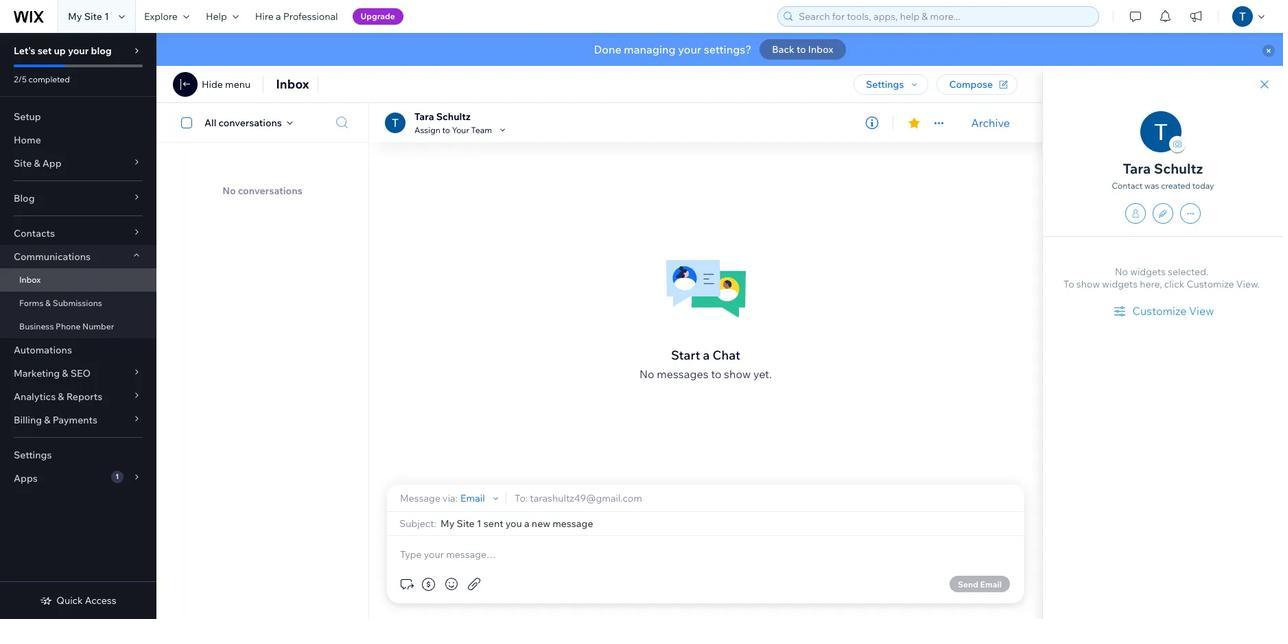 Task type: locate. For each thing, give the bounding box(es) containing it.
1 vertical spatial schultz
[[1154, 160, 1204, 177]]

1 vertical spatial 1
[[116, 472, 119, 481]]

& inside popup button
[[44, 414, 50, 426]]

site inside dropdown button
[[14, 157, 32, 170]]

0 horizontal spatial show
[[724, 367, 751, 381]]

a for chat
[[703, 347, 710, 363]]

0 horizontal spatial tara
[[415, 110, 434, 123]]

1 vertical spatial customize
[[1133, 304, 1187, 318]]

2 vertical spatial no
[[640, 367, 655, 381]]

show
[[1077, 278, 1101, 290], [724, 367, 751, 381]]

1 vertical spatial tara
[[1123, 160, 1151, 177]]

tara inside tara schultz contact was created today
[[1123, 160, 1151, 177]]

1 down settings link
[[116, 472, 119, 481]]

0 vertical spatial schultz
[[436, 110, 471, 123]]

Type your message. Hit enter to submit. text field
[[398, 547, 1014, 562]]

setup
[[14, 111, 41, 123]]

to
[[1064, 278, 1075, 290]]

1 horizontal spatial inbox
[[276, 76, 309, 92]]

settings inside the sidebar element
[[14, 449, 52, 461]]

1 horizontal spatial your
[[678, 43, 702, 56]]

message via:
[[400, 492, 458, 504]]

& inside "dropdown button"
[[62, 367, 68, 380]]

1 horizontal spatial tara
[[1123, 160, 1151, 177]]

your right up at top left
[[68, 45, 89, 57]]

set
[[38, 45, 52, 57]]

back
[[772, 43, 795, 56]]

0 vertical spatial 1
[[104, 10, 109, 23]]

setup link
[[0, 105, 157, 128]]

0 vertical spatial inbox
[[809, 43, 834, 56]]

site down home
[[14, 157, 32, 170]]

0 vertical spatial site
[[84, 10, 102, 23]]

conversations for no conversations
[[238, 185, 303, 197]]

show inside start a chat no messages to show yet.
[[724, 367, 751, 381]]

to down tara schultz
[[442, 125, 450, 135]]

schultz up assign to your team
[[436, 110, 471, 123]]

0 vertical spatial email
[[461, 492, 485, 504]]

contacts button
[[0, 222, 157, 245]]

0 vertical spatial settings
[[866, 78, 904, 91]]

tara up 'contact'
[[1123, 160, 1151, 177]]

site right my
[[84, 10, 102, 23]]

1 vertical spatial conversations
[[238, 185, 303, 197]]

schultz up created
[[1154, 160, 1204, 177]]

1 horizontal spatial tara schultz image
[[1141, 111, 1182, 152]]

a right hire
[[276, 10, 281, 23]]

0 vertical spatial conversations
[[219, 116, 282, 129]]

1 vertical spatial a
[[703, 347, 710, 363]]

settings
[[866, 78, 904, 91], [14, 449, 52, 461]]

0 horizontal spatial a
[[276, 10, 281, 23]]

widgets left selected.
[[1131, 266, 1166, 278]]

1 vertical spatial to
[[442, 125, 450, 135]]

1 vertical spatial no
[[1115, 266, 1129, 278]]

2 horizontal spatial no
[[1115, 266, 1129, 278]]

subject:
[[400, 518, 437, 530]]

2 horizontal spatial inbox
[[809, 43, 834, 56]]

communications button
[[0, 245, 157, 268]]

& left reports
[[58, 391, 64, 403]]

0 vertical spatial tara
[[415, 110, 434, 123]]

1 horizontal spatial schultz
[[1154, 160, 1204, 177]]

&
[[34, 157, 40, 170], [45, 298, 51, 308], [62, 367, 68, 380], [58, 391, 64, 403], [44, 414, 50, 426]]

upgrade
[[361, 11, 395, 21]]

chat
[[713, 347, 741, 363]]

hide menu button
[[173, 72, 251, 97], [202, 78, 251, 91]]

email inside button
[[981, 579, 1002, 589]]

hide menu
[[202, 78, 251, 91]]

1 vertical spatial settings
[[14, 449, 52, 461]]

up
[[54, 45, 66, 57]]

show right to
[[1077, 278, 1101, 290]]

0 vertical spatial to
[[797, 43, 806, 56]]

customize up view
[[1187, 278, 1235, 290]]

0 vertical spatial customize
[[1187, 278, 1235, 290]]

explore
[[144, 10, 178, 23]]

tara up assign
[[415, 110, 434, 123]]

analytics
[[14, 391, 56, 403]]

widgets
[[1131, 266, 1166, 278], [1103, 278, 1138, 290]]

business phone number
[[19, 321, 114, 332]]

a left "chat"
[[703, 347, 710, 363]]

upgrade button
[[353, 8, 403, 25]]

& left app
[[34, 157, 40, 170]]

& right billing
[[44, 414, 50, 426]]

1 horizontal spatial to
[[711, 367, 722, 381]]

& for site
[[34, 157, 40, 170]]

was
[[1145, 181, 1160, 191]]

0 horizontal spatial site
[[14, 157, 32, 170]]

send email button
[[950, 576, 1010, 592]]

a inside start a chat no messages to show yet.
[[703, 347, 710, 363]]

1 vertical spatial inbox
[[276, 76, 309, 92]]

blog button
[[0, 187, 157, 210]]

0 horizontal spatial email
[[461, 492, 485, 504]]

2 vertical spatial to
[[711, 367, 722, 381]]

your left settings? on the right of the page
[[678, 43, 702, 56]]

no
[[223, 185, 236, 197], [1115, 266, 1129, 278], [640, 367, 655, 381]]

number
[[82, 321, 114, 332]]

1 horizontal spatial email
[[981, 579, 1002, 589]]

show down "chat"
[[724, 367, 751, 381]]

0 vertical spatial no
[[223, 185, 236, 197]]

None field
[[441, 518, 1014, 530]]

2 horizontal spatial to
[[797, 43, 806, 56]]

email right 'via:'
[[461, 492, 485, 504]]

customize
[[1187, 278, 1235, 290], [1133, 304, 1187, 318]]

customize down here,
[[1133, 304, 1187, 318]]

1 vertical spatial email
[[981, 579, 1002, 589]]

no inside no widgets selected. to show widgets here, click customize view.
[[1115, 266, 1129, 278]]

conversations for all conversations
[[219, 116, 282, 129]]

customize view button
[[1112, 303, 1215, 319]]

site & app
[[14, 157, 61, 170]]

message
[[400, 492, 441, 504]]

& right the forms
[[45, 298, 51, 308]]

business phone number link
[[0, 315, 157, 338]]

to right back on the top of the page
[[797, 43, 806, 56]]

hire a professional
[[255, 10, 338, 23]]

to inside button
[[797, 43, 806, 56]]

settings for settings link
[[14, 449, 52, 461]]

to inside "button"
[[442, 125, 450, 135]]

a inside hire a professional link
[[276, 10, 281, 23]]

to
[[797, 43, 806, 56], [442, 125, 450, 135], [711, 367, 722, 381]]

no for conversations
[[223, 185, 236, 197]]

1 horizontal spatial show
[[1077, 278, 1101, 290]]

1 horizontal spatial site
[[84, 10, 102, 23]]

1 right my
[[104, 10, 109, 23]]

today
[[1193, 181, 1215, 191]]

inbox
[[809, 43, 834, 56], [276, 76, 309, 92], [19, 275, 41, 285]]

0 horizontal spatial 1
[[104, 10, 109, 23]]

& left seo
[[62, 367, 68, 380]]

your
[[678, 43, 702, 56], [68, 45, 89, 57]]

2 vertical spatial inbox
[[19, 275, 41, 285]]

& for billing
[[44, 414, 50, 426]]

1 horizontal spatial no
[[640, 367, 655, 381]]

to down "chat"
[[711, 367, 722, 381]]

1 horizontal spatial a
[[703, 347, 710, 363]]

2/5 completed
[[14, 74, 70, 84]]

tara schultz image left assign
[[385, 112, 406, 133]]

1 horizontal spatial 1
[[116, 472, 119, 481]]

site & app button
[[0, 152, 157, 175]]

schultz for tara schultz contact was created today
[[1154, 160, 1204, 177]]

inbox inside "inbox" link
[[19, 275, 41, 285]]

0 horizontal spatial settings
[[14, 449, 52, 461]]

help button
[[198, 0, 247, 33]]

no inside start a chat no messages to show yet.
[[640, 367, 655, 381]]

tara schultz image up tara schultz contact was created today
[[1141, 111, 1182, 152]]

inbox right back on the top of the page
[[809, 43, 834, 56]]

& inside popup button
[[58, 391, 64, 403]]

0 horizontal spatial inbox
[[19, 275, 41, 285]]

managing
[[624, 43, 676, 56]]

0 horizontal spatial your
[[68, 45, 89, 57]]

payments
[[53, 414, 97, 426]]

hire a professional link
[[247, 0, 346, 33]]

back to inbox
[[772, 43, 834, 56]]

saved replies image
[[398, 576, 415, 592]]

compose
[[950, 78, 993, 91]]

schultz
[[436, 110, 471, 123], [1154, 160, 1204, 177]]

click
[[1165, 278, 1185, 290]]

send
[[958, 579, 979, 589]]

your inside the sidebar element
[[68, 45, 89, 57]]

a for professional
[[276, 10, 281, 23]]

1 vertical spatial show
[[724, 367, 751, 381]]

settings inside button
[[866, 78, 904, 91]]

0 horizontal spatial no
[[223, 185, 236, 197]]

0 vertical spatial a
[[276, 10, 281, 23]]

1 vertical spatial site
[[14, 157, 32, 170]]

reports
[[66, 391, 102, 403]]

site
[[84, 10, 102, 23], [14, 157, 32, 170]]

apps
[[14, 472, 38, 485]]

all conversations
[[205, 116, 282, 129]]

0 horizontal spatial tara schultz image
[[385, 112, 406, 133]]

schultz inside tara schultz contact was created today
[[1154, 160, 1204, 177]]

analytics & reports
[[14, 391, 102, 403]]

automations link
[[0, 338, 157, 362]]

done
[[594, 43, 622, 56]]

archive
[[972, 116, 1010, 129]]

selected.
[[1168, 266, 1209, 278]]

None checkbox
[[174, 114, 205, 131]]

& inside dropdown button
[[34, 157, 40, 170]]

to for tara schultz
[[442, 125, 450, 135]]

1 horizontal spatial settings
[[866, 78, 904, 91]]

your inside alert
[[678, 43, 702, 56]]

email
[[461, 492, 485, 504], [981, 579, 1002, 589]]

settings for settings button
[[866, 78, 904, 91]]

email right send
[[981, 579, 1002, 589]]

inbox right menu
[[276, 76, 309, 92]]

your
[[452, 125, 469, 135]]

tara schultz image
[[1141, 111, 1182, 152], [385, 112, 406, 133]]

0 vertical spatial show
[[1077, 278, 1101, 290]]

done managing your settings?
[[594, 43, 752, 56]]

inbox up the forms
[[19, 275, 41, 285]]

0 horizontal spatial to
[[442, 125, 450, 135]]

0 horizontal spatial schultz
[[436, 110, 471, 123]]

files image
[[466, 576, 483, 592]]

billing & payments button
[[0, 408, 157, 432]]



Task type: describe. For each thing, give the bounding box(es) containing it.
automations
[[14, 344, 72, 356]]

tara for tara schultz contact was created today
[[1123, 160, 1151, 177]]

email button
[[461, 492, 502, 504]]

to: tarashultz49@gmail.com
[[515, 492, 642, 504]]

archive link
[[972, 116, 1010, 129]]

to:
[[515, 492, 528, 504]]

to for done managing your settings?
[[797, 43, 806, 56]]

marketing & seo button
[[0, 362, 157, 385]]

home link
[[0, 128, 157, 152]]

forms & submissions
[[19, 298, 102, 308]]

start a chat no messages to show yet.
[[640, 347, 772, 381]]

completed
[[29, 74, 70, 84]]

professional
[[283, 10, 338, 23]]

view.
[[1237, 278, 1261, 290]]

schultz for tara schultz
[[436, 110, 471, 123]]

& for marketing
[[62, 367, 68, 380]]

blog
[[14, 192, 35, 205]]

messages
[[657, 367, 709, 381]]

no conversations
[[223, 185, 303, 197]]

view
[[1190, 304, 1215, 318]]

tara schultz
[[415, 110, 471, 123]]

Search for tools, apps, help & more... field
[[795, 7, 1095, 26]]

customize inside button
[[1133, 304, 1187, 318]]

inbox link
[[0, 268, 157, 292]]

send email
[[958, 579, 1002, 589]]

start
[[671, 347, 701, 363]]

1 inside the sidebar element
[[116, 472, 119, 481]]

no widgets selected. to show widgets here, click customize view.
[[1064, 266, 1261, 290]]

quick access
[[57, 594, 116, 607]]

let's
[[14, 45, 35, 57]]

blog
[[91, 45, 112, 57]]

settings button
[[854, 74, 929, 95]]

forms & submissions link
[[0, 292, 157, 315]]

settings link
[[0, 443, 157, 467]]

no for widgets
[[1115, 266, 1129, 278]]

menu
[[225, 78, 251, 91]]

communications
[[14, 251, 91, 263]]

assign to your team button
[[415, 124, 509, 136]]

forms
[[19, 298, 44, 308]]

emojis image
[[443, 576, 460, 592]]

sidebar element
[[0, 33, 157, 619]]

customize inside no widgets selected. to show widgets here, click customize view.
[[1187, 278, 1235, 290]]

home
[[14, 134, 41, 146]]

marketing
[[14, 367, 60, 380]]

my site 1
[[68, 10, 109, 23]]

tara for tara schultz
[[415, 110, 434, 123]]

billing & payments
[[14, 414, 97, 426]]

via:
[[443, 492, 458, 504]]

assign
[[415, 125, 441, 135]]

inbox inside back to inbox button
[[809, 43, 834, 56]]

marketing & seo
[[14, 367, 91, 380]]

& for analytics
[[58, 391, 64, 403]]

settings?
[[704, 43, 752, 56]]

to inside start a chat no messages to show yet.
[[711, 367, 722, 381]]

customize view
[[1133, 304, 1215, 318]]

app
[[42, 157, 61, 170]]

my
[[68, 10, 82, 23]]

help
[[206, 10, 227, 23]]

compose button
[[937, 74, 1018, 95]]

seo
[[70, 367, 91, 380]]

business
[[19, 321, 54, 332]]

all
[[205, 116, 216, 129]]

widgets left here,
[[1103, 278, 1138, 290]]

billing
[[14, 414, 42, 426]]

2/5
[[14, 74, 27, 84]]

yet.
[[754, 367, 772, 381]]

team
[[471, 125, 492, 135]]

created
[[1162, 181, 1191, 191]]

assign to your team
[[415, 125, 492, 135]]

let's set up your blog
[[14, 45, 112, 57]]

& for forms
[[45, 298, 51, 308]]

tara schultz contact was created today
[[1112, 160, 1215, 191]]

quick
[[57, 594, 83, 607]]

hire
[[255, 10, 274, 23]]

done managing your settings? alert
[[157, 33, 1284, 66]]

phone
[[56, 321, 81, 332]]

submissions
[[53, 298, 102, 308]]

analytics & reports button
[[0, 385, 157, 408]]

show inside no widgets selected. to show widgets here, click customize view.
[[1077, 278, 1101, 290]]

access
[[85, 594, 116, 607]]

tarashultz49@gmail.com
[[530, 492, 642, 504]]



Task type: vqa. For each thing, say whether or not it's contained in the screenshot.
subscription on the bottom right of page
no



